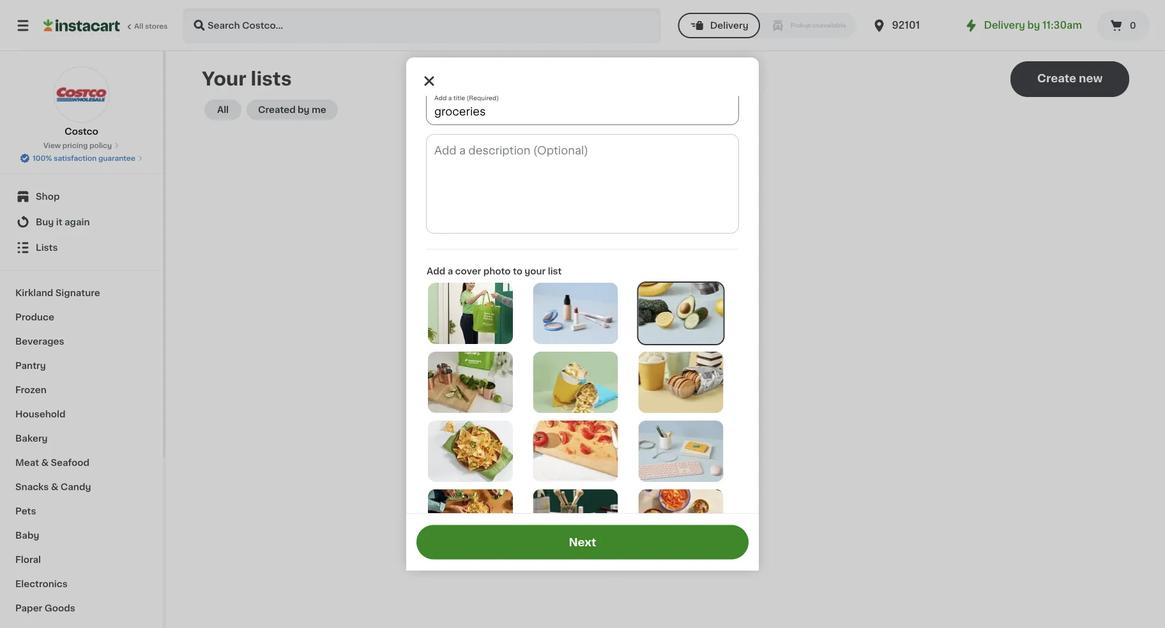 Task type: vqa. For each thing, say whether or not it's contained in the screenshot.
Slootman's Chief
no



Task type: locate. For each thing, give the bounding box(es) containing it.
0 horizontal spatial list
[[548, 267, 562, 276]]

household
[[15, 410, 66, 419]]

buy
[[36, 218, 54, 227]]

next
[[569, 538, 597, 548]]

bowl of nachos covered in cheese. image
[[428, 421, 513, 482]]

by left 11:30am
[[1028, 21, 1041, 30]]

new
[[1080, 73, 1103, 84]]

0 vertical spatial all
[[134, 23, 143, 30]]

1 vertical spatial list
[[683, 307, 699, 318]]

all left the stores
[[134, 23, 143, 30]]

0 horizontal spatial &
[[41, 459, 49, 468]]

a keyboard, mouse, notebook, cup of pencils, wire cable. image
[[639, 421, 724, 482]]

all
[[134, 23, 143, 30], [217, 105, 229, 114]]

snacks & candy
[[15, 483, 91, 492]]

lists for lists you create will be saved here.
[[588, 279, 609, 288]]

1 vertical spatial lists
[[588, 279, 609, 288]]

1 vertical spatial &
[[51, 483, 58, 492]]

a table with people sitting around it with nachos and cheese, guacamole, and mixed chips. image
[[428, 490, 513, 551]]

a right add
[[448, 267, 453, 276]]

0 horizontal spatial delivery
[[711, 21, 749, 30]]

delivery for delivery
[[711, 21, 749, 30]]

11:30am
[[1043, 21, 1083, 30]]

list
[[548, 267, 562, 276], [683, 307, 699, 318]]

0 vertical spatial &
[[41, 459, 49, 468]]

a tabletop of makeup, skincare, and beauty products. image
[[533, 490, 618, 551]]

1 vertical spatial all
[[217, 105, 229, 114]]

create inside button
[[1038, 73, 1077, 84]]

None search field
[[183, 8, 662, 43]]

delivery
[[985, 21, 1026, 30], [711, 21, 749, 30]]

create
[[631, 279, 660, 288]]

created by me button
[[247, 100, 338, 120]]

delivery by 11:30am link
[[964, 18, 1083, 33]]

by inside button
[[298, 105, 310, 114]]

here.
[[721, 279, 744, 288]]

& right meat
[[41, 459, 49, 468]]

view
[[43, 142, 61, 149]]

instacart logo image
[[43, 18, 120, 33]]

list right your
[[548, 267, 562, 276]]

bakery
[[15, 435, 48, 444]]

lists left you
[[588, 279, 609, 288]]

0 horizontal spatial all
[[134, 23, 143, 30]]

1 vertical spatial a
[[673, 307, 680, 318]]

create a list
[[633, 307, 699, 318]]

all inside button
[[217, 105, 229, 114]]

all for all
[[217, 105, 229, 114]]

Add a title (Required) text field
[[427, 89, 739, 125]]

delivery for delivery by 11:30am
[[985, 21, 1026, 30]]

all down your at the top left of page
[[217, 105, 229, 114]]

by left me
[[298, 105, 310, 114]]

beverages
[[15, 337, 64, 346]]

a inside dialog
[[448, 267, 453, 276]]

1 horizontal spatial lists
[[588, 279, 609, 288]]

delivery button
[[679, 13, 760, 38]]

100% satisfaction guarantee
[[33, 155, 135, 162]]

paper goods link
[[8, 597, 155, 621]]

create
[[1038, 73, 1077, 84], [633, 307, 671, 318]]

92101
[[893, 21, 920, 30]]

lists
[[36, 244, 58, 252], [588, 279, 609, 288]]

snacks & candy link
[[8, 476, 155, 500]]

0 vertical spatial create
[[1038, 73, 1077, 84]]

paper
[[15, 605, 42, 614]]

0
[[1130, 21, 1137, 30]]

1 horizontal spatial create
[[1038, 73, 1077, 84]]

1 horizontal spatial delivery
[[985, 21, 1026, 30]]

electronics
[[15, 580, 68, 589]]

view pricing policy link
[[43, 141, 120, 151]]

none text field inside "list_add_items" dialog
[[427, 135, 739, 233]]

0 vertical spatial a
[[448, 267, 453, 276]]

create new button
[[1011, 61, 1130, 97]]

photo
[[484, 267, 511, 276]]

will
[[662, 279, 676, 288]]

1 horizontal spatial a
[[673, 307, 680, 318]]

1 horizontal spatial &
[[51, 483, 58, 492]]

create down create
[[633, 307, 671, 318]]

to
[[513, 267, 523, 276]]

buy it again link
[[8, 210, 155, 235]]

a down will at the right top of page
[[673, 307, 680, 318]]

a
[[448, 267, 453, 276], [673, 307, 680, 318]]

create for create a list
[[633, 307, 671, 318]]

0 horizontal spatial by
[[298, 105, 310, 114]]

by for delivery
[[1028, 21, 1041, 30]]

100% satisfaction guarantee button
[[20, 151, 143, 164]]

seafood
[[51, 459, 89, 468]]

saved
[[692, 279, 719, 288]]

frozen
[[15, 386, 47, 395]]

frozen link
[[8, 378, 155, 403]]

delivery inside "button"
[[711, 21, 749, 30]]

& left candy
[[51, 483, 58, 492]]

a wooden cutting board and knife, and a few sliced tomatoes and two whole tomatoes. image
[[533, 421, 618, 482]]

create for create new
[[1038, 73, 1077, 84]]

1 vertical spatial create
[[633, 307, 671, 318]]

list down 'be'
[[683, 307, 699, 318]]

by
[[1028, 21, 1041, 30], [298, 105, 310, 114]]

lists
[[251, 70, 292, 88]]

0 horizontal spatial create
[[633, 307, 671, 318]]

meat & seafood link
[[8, 451, 155, 476]]

pressed powder, foundation, lip stick, and makeup brushes. image
[[533, 283, 618, 345]]

None text field
[[427, 135, 739, 233]]

0 vertical spatial by
[[1028, 21, 1041, 30]]

0 vertical spatial lists
[[36, 244, 58, 252]]

0 horizontal spatial lists
[[36, 244, 58, 252]]

be
[[679, 279, 690, 288]]

0 vertical spatial list
[[548, 267, 562, 276]]

all stores
[[134, 23, 168, 30]]

lists down buy
[[36, 244, 58, 252]]

candy
[[61, 483, 91, 492]]

shop
[[36, 192, 60, 201]]

me
[[312, 105, 326, 114]]

create left new
[[1038, 73, 1077, 84]]

1 horizontal spatial by
[[1028, 21, 1041, 30]]

&
[[41, 459, 49, 468], [51, 483, 58, 492]]

1 horizontal spatial all
[[217, 105, 229, 114]]

your
[[202, 70, 247, 88]]

1 vertical spatial by
[[298, 105, 310, 114]]

lists for lists
[[36, 244, 58, 252]]

guarantee
[[98, 155, 135, 162]]

0 horizontal spatial a
[[448, 267, 453, 276]]

1 horizontal spatial list
[[683, 307, 699, 318]]

delivery by 11:30am
[[985, 21, 1083, 30]]

92101 button
[[872, 8, 949, 43]]



Task type: describe. For each thing, give the bounding box(es) containing it.
kirkland signature link
[[8, 281, 155, 306]]

pantry link
[[8, 354, 155, 378]]

100%
[[33, 155, 52, 162]]

policy
[[90, 142, 112, 149]]

produce
[[15, 313, 54, 322]]

bakery link
[[8, 427, 155, 451]]

goods
[[45, 605, 75, 614]]

a for list
[[673, 307, 680, 318]]

buy it again
[[36, 218, 90, 227]]

kirkland
[[15, 289, 53, 298]]

a for cover
[[448, 267, 453, 276]]

created
[[258, 105, 296, 114]]

a table with people sitting around it with a bowl of potato chips, doritos, and cheetos. image
[[639, 490, 724, 551]]

service type group
[[679, 13, 857, 38]]

list inside dialog
[[548, 267, 562, 276]]

add
[[427, 267, 446, 276]]

pantry
[[15, 362, 46, 371]]

lists you create will be saved here.
[[588, 279, 744, 288]]

your lists
[[202, 70, 292, 88]]

satisfaction
[[54, 155, 97, 162]]

signature
[[55, 289, 100, 298]]

by for created
[[298, 105, 310, 114]]

floral link
[[8, 548, 155, 573]]

you
[[612, 279, 629, 288]]

all stores link
[[43, 8, 169, 43]]

two bags of chips open. image
[[533, 352, 618, 413]]

meat
[[15, 459, 39, 468]]

a bar of chocolate cut in half, a yellow pint of white ice cream, a green pint of white ice cream, an open pack of cookies, and a stack of ice cream sandwiches. image
[[639, 352, 724, 413]]

a bunch of kale, a sliced lemon, a half of an avocado, a cucumber, a bunch of bananas, and a blender. image
[[639, 283, 724, 345]]

shop link
[[8, 184, 155, 210]]

it
[[56, 218, 62, 227]]

cover
[[455, 267, 481, 276]]

kirkland signature
[[15, 289, 100, 298]]

a marble tabletop with a wooden cutting board of cut limes, copper cups, and vodka bottles. image
[[428, 352, 513, 413]]

& for meat
[[41, 459, 49, 468]]

floral
[[15, 556, 41, 565]]

stores
[[145, 23, 168, 30]]

baby
[[15, 532, 39, 541]]

create a list link
[[633, 306, 699, 320]]

produce link
[[8, 306, 155, 330]]

your
[[525, 267, 546, 276]]

all for all stores
[[134, 23, 143, 30]]

next button
[[417, 526, 749, 560]]

add a cover photo to your list
[[427, 267, 562, 276]]

& for snacks
[[51, 483, 58, 492]]

baby link
[[8, 524, 155, 548]]

create new
[[1038, 73, 1103, 84]]

costco
[[65, 127, 98, 136]]

snacks
[[15, 483, 49, 492]]

beverages link
[[8, 330, 155, 354]]

0 button
[[1098, 10, 1150, 41]]

costco logo image
[[53, 66, 110, 123]]

household link
[[8, 403, 155, 427]]

created by me
[[258, 105, 326, 114]]

paper goods
[[15, 605, 75, 614]]

again
[[65, 218, 90, 227]]

all button
[[205, 100, 242, 120]]

pets link
[[8, 500, 155, 524]]

electronics link
[[8, 573, 155, 597]]

costco link
[[53, 66, 110, 138]]

a woman handing over a grocery bag to a customer through their front door. image
[[428, 283, 513, 345]]

meat & seafood
[[15, 459, 89, 468]]

view pricing policy
[[43, 142, 112, 149]]

pets
[[15, 507, 36, 516]]

list_add_items dialog
[[407, 15, 759, 629]]

lists link
[[8, 235, 155, 261]]

pricing
[[62, 142, 88, 149]]



